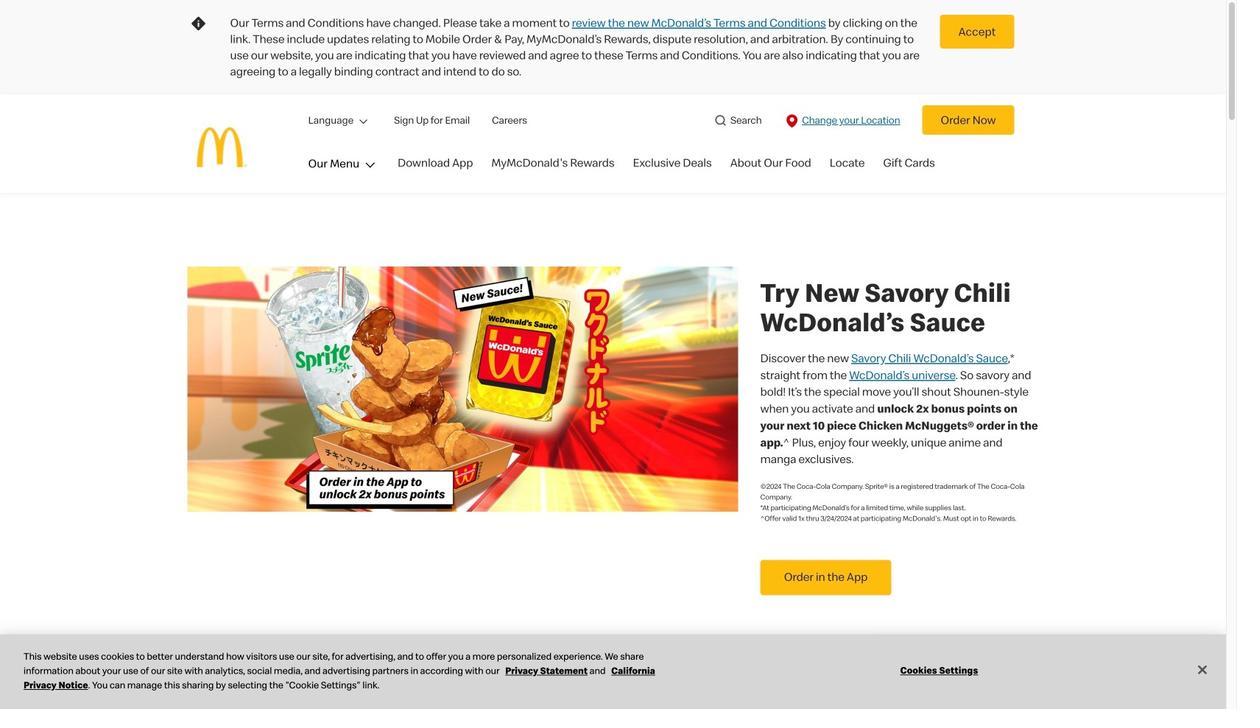Task type: describe. For each thing, give the bounding box(es) containing it.
secondary element
[[304, 105, 1045, 135]]

mcdonald's home image
[[182, 108, 262, 187]]

search image
[[714, 113, 729, 129]]

location image
[[784, 113, 801, 129]]

privacy alert dialog
[[0, 635, 1227, 710]]



Task type: locate. For each thing, give the bounding box(es) containing it.
arrow down image
[[356, 114, 368, 125], [362, 163, 375, 168]]

1 vertical spatial arrow down image
[[362, 163, 375, 168]]

information image
[[190, 15, 207, 32]]

0 vertical spatial arrow down image
[[356, 114, 368, 125]]



Task type: vqa. For each thing, say whether or not it's contained in the screenshot.
text field
no



